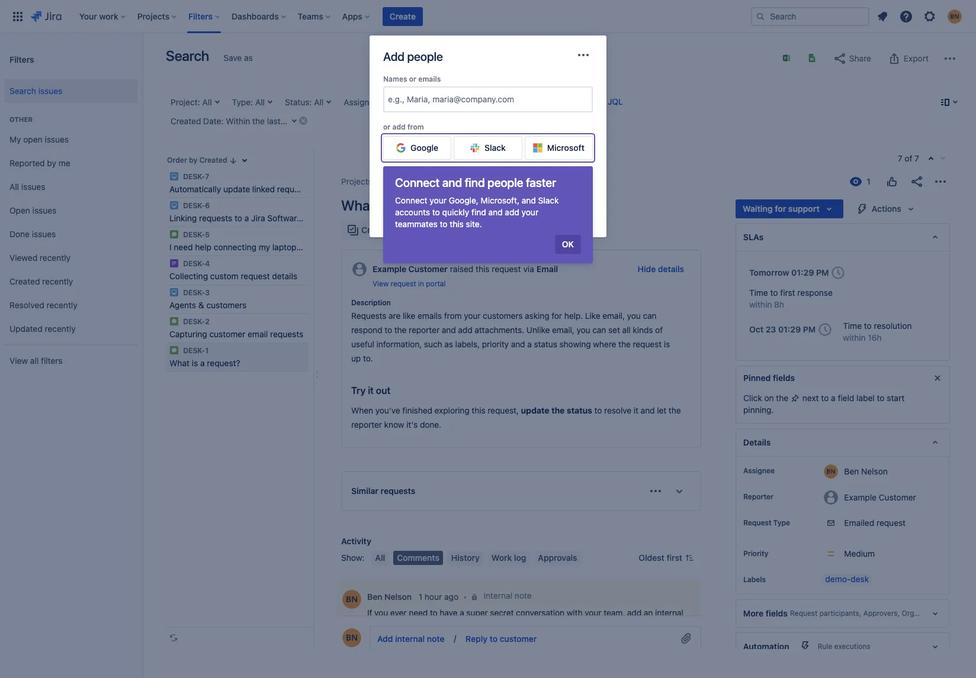 Task type: locate. For each thing, give the bounding box(es) containing it.
slack up 'recaptcha'
[[485, 143, 506, 153]]

reply
[[466, 634, 488, 644]]

note
[[515, 591, 532, 601], [427, 634, 445, 644]]

1 vertical spatial of
[[418, 181, 424, 189]]

time inside time to first response within 8h
[[749, 288, 768, 298]]

issue right link
[[471, 225, 491, 235]]

1 vertical spatial need
[[409, 608, 428, 618]]

collecting
[[169, 271, 208, 281]]

showing
[[559, 339, 591, 350]]

1 horizontal spatial reporter
[[409, 325, 440, 335]]

to right here
[[412, 637, 419, 647]]

desk- down automatically
[[183, 201, 205, 210]]

can down team, on the bottom of the page
[[601, 623, 615, 633]]

0 vertical spatial view
[[373, 280, 389, 288]]

0 horizontal spatial customer
[[209, 329, 245, 339]]

0 horizontal spatial or
[[383, 123, 391, 131]]

customer down doesn't
[[500, 634, 537, 644]]

add inside if you ever need to have a super secret conversation with your team, add an internal comment and we'll make sure the reporter doesn't see it. you can also @ mention team mates here to notify them about your comment.
[[627, 608, 642, 618]]

clockicon image left within 16h button
[[816, 320, 835, 339]]

it help image up linking
[[169, 201, 179, 210]]

next
[[803, 393, 819, 403]]

need right i at top left
[[174, 242, 193, 252]]

google inside google button
[[411, 143, 438, 153]]

0 vertical spatial create
[[390, 11, 416, 21]]

0 vertical spatial slack
[[485, 143, 506, 153]]

emails inside requests are like emails from your customers asking for help. like email, you can respond to the reporter and add attachments. unlike email, you can set all kinds of useful information, such as labels, priority and a status showing where the request is up to.
[[418, 311, 442, 321]]

a down terms
[[390, 197, 398, 214]]

recently inside resolved recently link
[[47, 300, 77, 310]]

clockicon image up response
[[829, 264, 848, 283]]

previous issue 'desk-2' ( type 'k' ) image
[[926, 155, 936, 164]]

time inside "time to resolution within 16h"
[[843, 321, 862, 331]]

0 vertical spatial search
[[166, 47, 209, 64]]

recently inside viewed recently link
[[40, 253, 71, 263]]

super
[[466, 608, 488, 618]]

this
[[383, 172, 396, 180]]

Search field
[[751, 7, 870, 26]]

view for view request in portal
[[373, 280, 389, 288]]

primary element
[[7, 0, 751, 33]]

can
[[643, 311, 657, 321], [593, 325, 606, 335], [601, 623, 615, 633]]

of inside this site is protected by recaptcha and the google privacy policy and terms of service apply.
[[418, 181, 424, 189]]

service
[[426, 177, 453, 187]]

your up labels,
[[464, 311, 481, 321]]

issues inside group
[[38, 86, 62, 96]]

issues for open issues
[[32, 205, 56, 215]]

to inside requests are like emails from your customers asking for help. like email, you can respond to the reporter and add attachments. unlike email, you can set all kinds of useful information, such as labels, priority and a status showing where the request is up to.
[[385, 325, 392, 335]]

0 vertical spatial or
[[409, 75, 416, 84]]

0 vertical spatial clockicon image
[[829, 264, 848, 283]]

1 down capturing
[[205, 347, 209, 355]]

search inside group
[[9, 86, 36, 96]]

resolved recently link
[[5, 294, 137, 317]]

0 vertical spatial find
[[465, 176, 485, 190]]

all left filters on the bottom left of page
[[30, 356, 39, 366]]

emails down add people at the top left of the page
[[418, 75, 441, 84]]

ok button
[[555, 235, 581, 254]]

2 vertical spatial of
[[655, 325, 663, 335]]

all inside requests are like emails from your customers asking for help. like email, you can respond to the reporter and add attachments. unlike email, you can set all kinds of useful information, such as labels, priority and a status showing where the request is up to.
[[622, 325, 631, 335]]

status down unlike
[[534, 339, 557, 350]]

first
[[780, 288, 795, 298], [667, 553, 682, 563]]

you've
[[375, 406, 400, 416]]

request inside requests are like emails from your customers asking for help. like email, you can respond to the reporter and add attachments. unlike email, you can set all kinds of useful information, such as labels, priority and a status showing where the request is up to.
[[633, 339, 662, 350]]

of left previous issue 'desk-2' ( type 'k' ) 'image'
[[905, 153, 912, 163]]

find up google,
[[465, 176, 485, 190]]

all up open
[[9, 182, 19, 192]]

1 service request image from the top
[[169, 317, 179, 326]]

if
[[367, 608, 372, 618]]

0 vertical spatial all
[[622, 325, 631, 335]]

desk- down capturing
[[183, 347, 205, 355]]

them
[[445, 637, 465, 647]]

internal note
[[484, 591, 532, 601]]

pm down time to first response within 8h
[[803, 325, 816, 335]]

fields for more fields
[[766, 609, 788, 619]]

as inside requests are like emails from your customers asking for help. like email, you can respond to the reporter and add attachments. unlike email, you can set all kinds of useful information, such as labels, priority and a status showing where the request is up to.
[[444, 339, 453, 350]]

desk- up &
[[183, 288, 205, 297]]

issues for all issues
[[21, 182, 45, 192]]

0 vertical spatial connect
[[395, 176, 440, 190]]

rule executions
[[818, 643, 871, 652]]

1 horizontal spatial of
[[655, 325, 663, 335]]

is
[[411, 172, 416, 180], [377, 197, 387, 214], [664, 339, 670, 350], [192, 358, 198, 368]]

pm
[[816, 268, 829, 278], [803, 325, 816, 335]]

1 horizontal spatial request?
[[401, 197, 455, 214]]

switch to jql
[[570, 97, 623, 107]]

1 connect from the top
[[395, 176, 440, 190]]

1 vertical spatial internal
[[395, 634, 425, 644]]

time up within 8h button
[[749, 288, 768, 298]]

resolve
[[604, 406, 632, 416]]

1 vertical spatial customers
[[483, 311, 523, 321]]

as right save
[[244, 53, 253, 63]]

find up site. at the left of the page
[[472, 207, 486, 217]]

1 horizontal spatial update
[[521, 406, 549, 416]]

1 vertical spatial issue
[[471, 225, 491, 235]]

it right resolve
[[634, 406, 639, 416]]

within inside time to first response within 8h
[[749, 300, 772, 310]]

0 vertical spatial note
[[515, 591, 532, 601]]

a down unlike
[[527, 339, 532, 350]]

create up printer
[[361, 225, 387, 235]]

it help image up agents
[[169, 288, 179, 297]]

history button
[[448, 551, 483, 566]]

0 horizontal spatial it
[[368, 386, 374, 396]]

first up 8h
[[780, 288, 795, 298]]

issue
[[304, 213, 324, 223], [471, 225, 491, 235]]

a inside next to a field label to start pinning.
[[831, 393, 836, 403]]

fields right more
[[766, 609, 788, 619]]

the inside to resolve it and let the reporter know it's done.
[[669, 406, 681, 416]]

within inside "time to resolution within 16h"
[[843, 333, 866, 343]]

0 vertical spatial need
[[174, 242, 193, 252]]

0 horizontal spatial all
[[9, 182, 19, 192]]

recently for updated recently
[[45, 324, 76, 334]]

within left 16h
[[843, 333, 866, 343]]

reporter down when
[[351, 420, 382, 430]]

recently for created recently
[[42, 276, 73, 286]]

1 left privacy
[[537, 177, 541, 187]]

created recently
[[9, 276, 73, 286]]

i
[[169, 242, 172, 252]]

2 vertical spatial can
[[601, 623, 615, 633]]

this right raised
[[476, 264, 490, 274]]

0 vertical spatial it help image
[[169, 201, 179, 210]]

request? down capturing customer email requests
[[207, 358, 240, 368]]

first inside time to first response within 8h
[[780, 288, 795, 298]]

you inside if you ever need to have a super secret conversation with your team, add an internal comment and we'll make sure the reporter doesn't see it. you can also @ mention team mates here to notify them about your comment.
[[374, 608, 388, 618]]

service request image
[[169, 317, 179, 326], [169, 346, 179, 355]]

open issues link
[[5, 199, 137, 223]]

emails right like
[[418, 311, 442, 321]]

2 horizontal spatial you
[[627, 311, 641, 321]]

1 horizontal spatial issue
[[471, 225, 491, 235]]

to inside "time to resolution within 16h"
[[864, 321, 872, 331]]

recently inside 'updated recently' link
[[45, 324, 76, 334]]

update
[[223, 184, 250, 194], [521, 406, 549, 416]]

can up kinds
[[643, 311, 657, 321]]

people inside connect and find people faster connect your google, microsoft, and slack accounts to quickly find and add your teammates to this site. ok
[[487, 176, 523, 190]]

view inside view request in portal link
[[373, 280, 389, 288]]

open in google sheets image
[[807, 53, 817, 63]]

agents
[[169, 300, 196, 310]]

1 horizontal spatial pm
[[816, 268, 829, 278]]

0 vertical spatial reporter
[[409, 325, 440, 335]]

1 horizontal spatial all
[[375, 553, 385, 563]]

it's
[[406, 420, 418, 430]]

2 vertical spatial add
[[377, 634, 393, 644]]

clockicon image
[[829, 264, 848, 283], [816, 320, 835, 339]]

of inside requests are like emails from your customers asking for help. like email, you can respond to the reporter and add attachments. unlike email, you can set all kinds of useful information, such as labels, priority and a status showing where the request is up to.
[[655, 325, 663, 335]]

0 horizontal spatial by
[[47, 158, 56, 168]]

service request image for what is a request?
[[169, 346, 179, 355]]

0 vertical spatial google
[[411, 143, 438, 153]]

the inside this site is protected by recaptcha and the google privacy policy and terms of service apply.
[[512, 172, 523, 180]]

1 vertical spatial add
[[570, 208, 586, 218]]

all inside other group
[[9, 182, 19, 192]]

search for search
[[166, 47, 209, 64]]

customer
[[409, 264, 448, 274]]

the right on
[[776, 393, 789, 403]]

1 vertical spatial emails
[[418, 311, 442, 321]]

remove criteria image
[[299, 116, 308, 126]]

it help image
[[169, 201, 179, 210], [169, 288, 179, 297]]

reporter up reply to customer
[[496, 623, 527, 633]]

0 horizontal spatial of
[[418, 181, 424, 189]]

1 horizontal spatial from
[[444, 311, 462, 321]]

create inside primary element
[[390, 11, 416, 21]]

slack up "cancel"
[[538, 195, 559, 206]]

search left save
[[166, 47, 209, 64]]

respond
[[351, 325, 382, 335]]

automation
[[743, 642, 789, 652]]

slas
[[743, 232, 764, 242]]

all inside button
[[375, 553, 385, 563]]

to up we'll
[[430, 608, 438, 618]]

to right about
[[490, 634, 498, 644]]

create up add people at the top left of the page
[[390, 11, 416, 21]]

emailed request
[[844, 518, 906, 528]]

1 vertical spatial or
[[383, 123, 391, 131]]

internal
[[484, 591, 512, 601]]

0 horizontal spatial slack
[[485, 143, 506, 153]]

1 horizontal spatial customer
[[500, 634, 537, 644]]

update left linked
[[223, 184, 250, 194]]

view down example
[[373, 280, 389, 288]]

my
[[9, 134, 21, 144]]

1 it help image from the top
[[169, 201, 179, 210]]

jira image
[[31, 9, 61, 23], [31, 9, 61, 23]]

reporter inside if you ever need to have a super secret conversation with your team, add an internal comment and we'll make sure the reporter doesn't see it. you can also @ mention team mates here to notify them about your comment.
[[496, 623, 527, 633]]

time for time to resolution within 16h
[[843, 321, 862, 331]]

1 horizontal spatial customers
[[483, 311, 523, 321]]

by inside order by created link
[[189, 156, 198, 165]]

a left field at the bottom right of the page
[[831, 393, 836, 403]]

by up apply.
[[451, 172, 458, 180]]

people up names or emails
[[407, 50, 443, 63]]

search image
[[756, 12, 765, 21]]

by inside reported by me link
[[47, 158, 56, 168]]

not available - this is the last issue image
[[938, 154, 948, 163]]

useful
[[351, 339, 374, 350]]

slack inside button
[[485, 143, 506, 153]]

1 vertical spatial 3
[[205, 288, 210, 297]]

2 service request image from the top
[[169, 346, 179, 355]]

similar requests
[[351, 486, 415, 496]]

all
[[9, 182, 19, 192], [375, 553, 385, 563]]

create for create subtask
[[361, 225, 387, 235]]

0 vertical spatial customer
[[209, 329, 245, 339]]

google left privacy
[[524, 172, 547, 180]]

the up information,
[[394, 325, 407, 335]]

it help image for agents & customers
[[169, 288, 179, 297]]

request? down terms of service link
[[401, 197, 455, 214]]

or
[[409, 75, 416, 84], [383, 123, 391, 131]]

1 horizontal spatial people
[[487, 176, 523, 190]]

2 horizontal spatial 7
[[915, 153, 919, 163]]

it
[[368, 386, 374, 396], [634, 406, 639, 416]]

email, up set
[[603, 311, 625, 321]]

2 vertical spatial reporter
[[496, 623, 527, 633]]

service request image down capturing
[[169, 346, 179, 355]]

tomorrow 01:29 pm
[[749, 268, 829, 278]]

filters
[[41, 356, 63, 366]]

time to resolution within 16h
[[843, 321, 912, 343]]

1 vertical spatial service request image
[[169, 346, 179, 355]]

clockicon image for oct 23 01:29 pm
[[816, 320, 835, 339]]

1 vertical spatial from
[[444, 311, 462, 321]]

request right the emailed
[[877, 518, 906, 528]]

1 horizontal spatial note
[[515, 591, 532, 601]]

details
[[658, 264, 684, 274], [272, 271, 297, 281]]

0 vertical spatial from
[[407, 123, 424, 131]]

desk-1
[[513, 177, 541, 187], [181, 347, 209, 355]]

1 vertical spatial it
[[634, 406, 639, 416]]

demo-desk
[[825, 575, 869, 585]]

first inside oldest first button
[[667, 553, 682, 563]]

0 vertical spatial issue
[[304, 213, 324, 223]]

by inside this site is protected by recaptcha and the google privacy policy and terms of service apply.
[[451, 172, 458, 180]]

1 horizontal spatial as
[[444, 339, 453, 350]]

3 right the level
[[343, 242, 348, 252]]

desk-3
[[181, 288, 210, 297]]

desk- up capturing
[[183, 317, 205, 326]]

from up labels,
[[444, 311, 462, 321]]

requests
[[351, 311, 386, 321]]

or right names
[[409, 75, 416, 84]]

hide details
[[638, 264, 684, 274]]

1 vertical spatial email,
[[552, 325, 574, 335]]

add down microsoft,
[[505, 207, 519, 217]]

the right let at the right bottom of page
[[669, 406, 681, 416]]

desk
[[851, 575, 869, 585]]

1 vertical spatial connect
[[395, 195, 427, 206]]

recently inside "created recently" link
[[42, 276, 73, 286]]

status left resolve
[[567, 406, 592, 416]]

1 vertical spatial create
[[361, 225, 387, 235]]

update right 'request,' at bottom
[[521, 406, 549, 416]]

link issue button
[[433, 221, 500, 240]]

accounts
[[395, 207, 430, 217]]

need inside if you ever need to have a super secret conversation with your team, add an internal comment and we'll make sure the reporter doesn't see it. you can also @ mention team mates here to notify them about your comment.
[[409, 608, 428, 618]]

open
[[23, 134, 42, 144]]

0 horizontal spatial create
[[361, 225, 387, 235]]

0 vertical spatial customers
[[206, 300, 247, 310]]

0 vertical spatial desk-1
[[513, 177, 541, 187]]

link
[[453, 225, 469, 235]]

save as
[[223, 53, 253, 63]]

add attachment image
[[679, 632, 694, 646]]

1 vertical spatial time
[[843, 321, 862, 331]]

names
[[383, 75, 407, 84]]

request left via
[[492, 264, 521, 274]]

created down the viewed
[[9, 276, 40, 286]]

1 vertical spatial reporter
[[351, 420, 382, 430]]

you up kinds
[[627, 311, 641, 321]]

search issues group
[[5, 76, 137, 107]]

to inside to resolve it and let the reporter know it's done.
[[594, 406, 602, 416]]

reporter inside to resolve it and let the reporter know it's done.
[[351, 420, 382, 430]]

desk-1 down capturing
[[181, 347, 209, 355]]

to left jira
[[235, 213, 242, 223]]

printer
[[350, 242, 376, 252]]

add up the ok
[[570, 208, 586, 218]]

connect and find people faster connect your google, microsoft, and slack accounts to quickly find and add your teammates to this site. ok
[[395, 176, 574, 249]]

about
[[467, 637, 488, 647]]

01:29 right 23
[[778, 325, 801, 335]]

1 vertical spatial find
[[472, 207, 486, 217]]

people up microsoft,
[[487, 176, 523, 190]]

it help image
[[169, 172, 179, 181]]

more fields element
[[736, 600, 950, 628]]

start
[[887, 393, 905, 403]]

to
[[598, 97, 606, 107], [432, 207, 440, 217], [235, 213, 242, 223], [440, 219, 448, 229], [299, 242, 306, 252], [770, 288, 778, 298], [864, 321, 872, 331], [385, 325, 392, 335], [821, 393, 829, 403], [877, 393, 885, 403], [594, 406, 602, 416], [430, 608, 438, 618], [490, 634, 498, 644], [412, 637, 419, 647]]

view inside view all filters link
[[9, 356, 28, 366]]

2 vertical spatial you
[[374, 608, 388, 618]]

by for reported
[[47, 158, 56, 168]]

work
[[492, 553, 512, 563]]

apply.
[[451, 181, 469, 189]]

assignee
[[743, 467, 775, 476]]

0 horizontal spatial time
[[749, 288, 768, 298]]

demo service project link
[[387, 175, 482, 189]]

your down 'desk-1' link
[[522, 207, 539, 217]]

1 horizontal spatial view
[[373, 280, 389, 288]]

of right terms
[[418, 181, 424, 189]]

0 vertical spatial people
[[407, 50, 443, 63]]

0 horizontal spatial you
[[374, 608, 388, 618]]

requests are like emails from your customers asking for help. like email, you can respond to the reporter and add attachments. unlike email, you can set all kinds of useful information, such as labels, priority and a status showing where the request is up to.
[[351, 311, 672, 364]]

your up you
[[585, 608, 602, 618]]

recently for viewed recently
[[40, 253, 71, 263]]

search for search issues
[[9, 86, 36, 96]]

0 vertical spatial it
[[368, 386, 374, 396]]

1 vertical spatial clockicon image
[[816, 320, 835, 339]]

add inside requests are like emails from your customers asking for help. like email, you can respond to the reporter and add attachments. unlike email, you can set all kinds of useful information, such as labels, priority and a status showing where the request is up to.
[[458, 325, 472, 335]]

policy
[[573, 172, 592, 180]]

demo-desk link
[[823, 575, 871, 586]]

16h
[[868, 333, 882, 343]]

view for view all filters
[[9, 356, 28, 366]]

0 horizontal spatial view
[[9, 356, 28, 366]]

approvals button
[[535, 551, 581, 566]]

make
[[441, 623, 461, 633]]

agents & customers
[[169, 300, 247, 310]]

log
[[514, 553, 526, 563]]

0 horizontal spatial as
[[244, 53, 253, 63]]

the left 'faster' on the right top of the page
[[512, 172, 523, 180]]

open in microsoft excel image
[[782, 53, 791, 63]]

slas element
[[736, 223, 950, 252]]

what down the projects 'link'
[[341, 197, 374, 214]]

0 vertical spatial all
[[9, 182, 19, 192]]

0 vertical spatial what
[[341, 197, 374, 214]]

view down "updated"
[[9, 356, 28, 366]]

1 hour ago
[[419, 592, 459, 602]]

in
[[418, 280, 424, 288]]

first left the newest first image
[[667, 553, 682, 563]]

have
[[440, 608, 458, 618]]

1 horizontal spatial internal
[[655, 608, 683, 618]]

issue right software
[[304, 213, 324, 223]]

2 horizontal spatial 1
[[537, 177, 541, 187]]

desk-7
[[181, 172, 209, 181]]

2 it help image from the top
[[169, 288, 179, 297]]

ok
[[562, 239, 574, 249]]

1 vertical spatial first
[[667, 553, 682, 563]]

switch to jql link
[[570, 97, 623, 107]]

demo-
[[825, 575, 851, 585]]

this left 'request,' at bottom
[[472, 406, 485, 416]]

is inside requests are like emails from your customers asking for help. like email, you can respond to the reporter and add attachments. unlike email, you can set all kinds of useful information, such as labels, priority and a status showing where the request is up to.
[[664, 339, 670, 350]]

to left 'jql' in the top right of the page
[[598, 97, 606, 107]]

microsoft
[[547, 143, 585, 153]]

created left small image
[[199, 156, 227, 165]]

0 horizontal spatial all
[[30, 356, 39, 366]]

can left set
[[593, 325, 606, 335]]

other group
[[5, 103, 137, 345]]

1 vertical spatial within
[[843, 333, 866, 343]]

create banner
[[0, 0, 976, 33]]

note down we'll
[[427, 634, 445, 644]]

1 vertical spatial all
[[30, 356, 39, 366]]

create for create
[[390, 11, 416, 21]]

0 vertical spatial add
[[383, 50, 405, 63]]

this inside connect and find people faster connect your google, microsoft, and slack accounts to quickly find and add your teammates to this site. ok
[[450, 219, 464, 229]]

1 left hour on the bottom of page
[[419, 592, 422, 602]]

from inside requests are like emails from your customers asking for help. like email, you can respond to the reporter and add attachments. unlike email, you can set all kinds of useful information, such as labels, priority and a status showing where the request is up to.
[[444, 311, 462, 321]]

of right kinds
[[655, 325, 663, 335]]

1 horizontal spatial 1
[[419, 592, 422, 602]]

can inside if you ever need to have a super secret conversation with your team, add an internal comment and we'll make sure the reporter doesn't see it. you can also @ mention team mates here to notify them about your comment.
[[601, 623, 615, 633]]

1 horizontal spatial within
[[843, 333, 866, 343]]

it help image for linking requests to a jira software issue
[[169, 201, 179, 210]]

menu bar
[[369, 551, 583, 566]]

1 vertical spatial 1
[[205, 347, 209, 355]]

here
[[393, 637, 409, 647]]

1 vertical spatial fields
[[766, 609, 788, 619]]

0 horizontal spatial what is a request?
[[169, 358, 240, 368]]

by right the order
[[189, 156, 198, 165]]

export
[[904, 53, 929, 63]]

2 connect from the top
[[395, 195, 427, 206]]

0 horizontal spatial desk-1
[[181, 347, 209, 355]]

0 vertical spatial emails
[[418, 75, 441, 84]]

internal down we'll
[[395, 634, 425, 644]]

linking
[[169, 213, 197, 223]]

recently up created recently
[[40, 253, 71, 263]]

add up names
[[383, 50, 405, 63]]

2 horizontal spatial by
[[451, 172, 458, 180]]

1 vertical spatial view
[[9, 356, 28, 366]]

add internal note button
[[370, 630, 452, 649]]

by for order
[[189, 156, 198, 165]]

desk- for what is a request?
[[183, 347, 205, 355]]

your right about
[[491, 637, 507, 647]]



Task type: vqa. For each thing, say whether or not it's contained in the screenshot.
"can"
yes



Task type: describe. For each thing, give the bounding box(es) containing it.
0 horizontal spatial 7
[[205, 172, 209, 181]]

desk- for automatically update linked requests
[[183, 172, 205, 181]]

desk- up microsoft,
[[513, 177, 537, 187]]

service request image
[[169, 230, 179, 239]]

desk-5
[[181, 230, 210, 239]]

0 horizontal spatial pm
[[803, 325, 816, 335]]

asking
[[525, 311, 549, 321]]

all issues link
[[5, 175, 137, 199]]

add for add internal note
[[377, 634, 393, 644]]

site.
[[466, 219, 482, 229]]

1 horizontal spatial status
[[567, 406, 592, 416]]

2 horizontal spatial of
[[905, 153, 912, 163]]

desk- for collecting custom request details
[[183, 259, 205, 268]]

0 horizontal spatial details
[[272, 271, 297, 281]]

1 horizontal spatial email,
[[603, 311, 625, 321]]

desk- for agents & customers
[[183, 288, 205, 297]]

kinds
[[633, 325, 653, 335]]

slack button
[[454, 136, 522, 160]]

such
[[424, 339, 442, 350]]

your down service
[[430, 195, 447, 206]]

capturing customer email requests
[[169, 329, 303, 339]]

fields for pinned fields
[[773, 373, 795, 383]]

0 horizontal spatial what
[[169, 358, 190, 368]]

menu bar containing all
[[369, 551, 583, 566]]

up
[[351, 354, 361, 364]]

tomorrow
[[749, 268, 789, 278]]

issue inside 'button'
[[471, 225, 491, 235]]

let
[[657, 406, 666, 416]]

all for all issues
[[9, 182, 19, 192]]

0 vertical spatial 01:29
[[791, 268, 814, 278]]

create subtask button
[[341, 221, 428, 240]]

with
[[567, 608, 583, 618]]

an
[[644, 608, 653, 618]]

next to a field label to start pinning.
[[743, 393, 905, 415]]

slack inside connect and find people faster connect your google, microsoft, and slack accounts to quickly find and add your teammates to this site. ok
[[538, 195, 559, 206]]

all button
[[372, 551, 389, 566]]

and inside to resolve it and let the reporter know it's done.
[[641, 406, 655, 416]]

custom
[[210, 271, 239, 281]]

a down capturing
[[200, 358, 205, 368]]

is inside this site is protected by recaptcha and the google privacy policy and terms of service apply.
[[411, 172, 416, 180]]

0 vertical spatial pm
[[816, 268, 829, 278]]

service request with approvals image
[[169, 259, 179, 268]]

status inside requests are like emails from your customers asking for help. like email, you can respond to the reporter and add attachments. unlike email, you can set all kinds of useful information, such as labels, priority and a status showing where the request is up to.
[[534, 339, 557, 350]]

history
[[451, 553, 480, 563]]

to right next
[[821, 393, 829, 403]]

/
[[452, 633, 459, 643]]

updated recently
[[9, 324, 76, 334]]

1 horizontal spatial or
[[409, 75, 416, 84]]

0 horizontal spatial issue
[[304, 213, 324, 223]]

type
[[773, 519, 790, 528]]

when
[[351, 406, 373, 416]]

as inside button
[[244, 53, 253, 63]]

requests right email
[[270, 329, 303, 339]]

help.
[[564, 311, 583, 321]]

add inside connect and find people faster connect your google, microsoft, and slack accounts to quickly find and add your teammates to this site. ok
[[505, 207, 519, 217]]

view all filters
[[9, 356, 63, 366]]

hour
[[425, 592, 442, 602]]

email
[[537, 264, 558, 274]]

automation element
[[736, 633, 950, 662]]

hide message image
[[931, 371, 945, 386]]

1 vertical spatial 01:29
[[778, 325, 801, 335]]

hide details button
[[631, 260, 691, 279]]

to inside time to first response within 8h
[[770, 288, 778, 298]]

recently for resolved recently
[[47, 300, 77, 310]]

desk- for capturing customer email requests
[[183, 317, 205, 326]]

software
[[267, 213, 301, 223]]

1 vertical spatial update
[[521, 406, 549, 416]]

more fields
[[743, 609, 788, 619]]

•
[[463, 592, 467, 602]]

work log
[[492, 553, 526, 563]]

label
[[857, 393, 875, 403]]

all issues
[[9, 182, 45, 192]]

small image
[[228, 156, 238, 166]]

desk- for i need help connecting my laptop to the level 3 printer
[[183, 230, 205, 239]]

site
[[398, 172, 409, 180]]

1 horizontal spatial 3
[[343, 242, 348, 252]]

0 horizontal spatial 1
[[205, 347, 209, 355]]

to inside button
[[490, 634, 498, 644]]

help
[[195, 242, 211, 252]]

google inside this site is protected by recaptcha and the google privacy policy and terms of service apply.
[[524, 172, 547, 180]]

1 horizontal spatial you
[[577, 325, 590, 335]]

@
[[635, 623, 642, 633]]

request inside view request in portal link
[[391, 280, 416, 288]]

to left quickly
[[432, 207, 440, 217]]

0 horizontal spatial people
[[407, 50, 443, 63]]

jql
[[608, 97, 623, 107]]

a inside if you ever need to have a super secret conversation with your team, add an internal comment and we'll make sure the reporter doesn't see it. you can also @ mention team mates here to notify them about your comment.
[[460, 608, 464, 618]]

you
[[585, 623, 599, 633]]

email
[[248, 329, 268, 339]]

all inside view all filters link
[[30, 356, 39, 366]]

Search issues using keywords text field
[[450, 93, 521, 112]]

details inside button
[[658, 264, 684, 274]]

0 horizontal spatial need
[[174, 242, 193, 252]]

approvals
[[538, 553, 577, 563]]

the inside if you ever need to have a super secret conversation with your team, add an internal comment and we'll make sure the reporter doesn't see it. you can also @ mention team mates here to notify them about your comment.
[[482, 623, 494, 633]]

viewed recently
[[9, 253, 71, 263]]

0 vertical spatial what is a request?
[[341, 197, 455, 214]]

all for all
[[375, 553, 385, 563]]

view request in portal link
[[373, 279, 446, 289]]

show image
[[670, 482, 689, 501]]

my
[[259, 242, 270, 252]]

mates
[[367, 637, 390, 647]]

2
[[205, 317, 210, 326]]

view all filters link
[[5, 349, 137, 373]]

profile image of ben nelson image
[[342, 629, 361, 648]]

add for add
[[570, 208, 586, 218]]

linked
[[252, 184, 275, 194]]

0 vertical spatial created
[[199, 156, 227, 165]]

created inside other group
[[9, 276, 40, 286]]

request down my
[[241, 271, 270, 281]]

like
[[403, 311, 415, 321]]

requests right linked
[[277, 184, 310, 194]]

1 vertical spatial can
[[593, 325, 606, 335]]

like
[[585, 311, 600, 321]]

privacy policy link
[[548, 172, 592, 180]]

request
[[743, 519, 772, 528]]

newest first image
[[685, 554, 694, 563]]

pinned fields
[[743, 373, 795, 383]]

where
[[593, 339, 616, 350]]

clockicon image for tomorrow 01:29 pm
[[829, 264, 848, 283]]

1 vertical spatial this
[[476, 264, 490, 274]]

6
[[205, 201, 210, 210]]

we'll
[[421, 623, 438, 633]]

reporter inside requests are like emails from your customers asking for help. like email, you can respond to the reporter and add attachments. unlike email, you can set all kinds of useful information, such as labels, priority and a status showing where the request is up to.
[[409, 325, 440, 335]]

a left jira
[[244, 213, 249, 223]]

add for add people
[[383, 50, 405, 63]]

internal inside add internal note button
[[395, 634, 425, 644]]

and inside if you ever need to have a super secret conversation with your team, add an internal comment and we'll make sure the reporter doesn't see it. you can also @ mention team mates here to notify them about your comment.
[[405, 623, 419, 633]]

terms
[[397, 181, 416, 189]]

time to first response within 8h
[[749, 288, 833, 310]]

service request image for capturing customer email requests
[[169, 317, 179, 326]]

pinned
[[743, 373, 771, 383]]

to down quickly
[[440, 219, 448, 229]]

my open issues
[[9, 134, 69, 144]]

1 horizontal spatial 7
[[898, 153, 902, 163]]

customer inside button
[[500, 634, 537, 644]]

1 vertical spatial desk-1
[[181, 347, 209, 355]]

desk- for linking requests to a jira software issue
[[183, 201, 205, 210]]

activity
[[341, 537, 371, 547]]

terms of service link
[[397, 181, 449, 189]]

service
[[426, 181, 449, 189]]

add button
[[563, 204, 593, 223]]

via
[[523, 264, 534, 274]]

time for time to first response within 8h
[[749, 288, 768, 298]]

requests right similar
[[381, 486, 415, 496]]

a inside requests are like emails from your customers asking for help. like email, you can respond to the reporter and add attachments. unlike email, you can set all kinds of useful information, such as labels, priority and a status showing where the request is up to.
[[527, 339, 532, 350]]

1 vertical spatial request?
[[207, 358, 240, 368]]

to left start
[[877, 393, 885, 403]]

the down set
[[618, 339, 631, 350]]

details element
[[736, 429, 950, 457]]

requests down 6
[[199, 213, 232, 223]]

the right 'request,' at bottom
[[551, 406, 565, 416]]

add up google button
[[392, 123, 406, 131]]

also
[[617, 623, 632, 633]]

customers inside requests are like emails from your customers asking for help. like email, you can respond to the reporter and add attachments. unlike email, you can set all kinds of useful information, such as labels, priority and a status showing where the request is up to.
[[483, 311, 523, 321]]

0 vertical spatial can
[[643, 311, 657, 321]]

1 vertical spatial what is a request?
[[169, 358, 240, 368]]

open
[[9, 205, 30, 215]]

reporter
[[743, 493, 773, 502]]

note inside button
[[427, 634, 445, 644]]

oct
[[749, 325, 764, 335]]

the left the level
[[309, 242, 321, 252]]

issues for search issues
[[38, 86, 62, 96]]

add people
[[383, 50, 443, 63]]

0 vertical spatial update
[[223, 184, 250, 194]]

8h
[[774, 300, 784, 310]]

priority
[[743, 550, 769, 559]]

to right laptop
[[299, 242, 306, 252]]

internal inside if you ever need to have a super secret conversation with your team, add an internal comment and we'll make sure the reporter doesn't see it. you can also @ mention team mates here to notify them about your comment.
[[655, 608, 683, 618]]

demo service project image
[[387, 177, 396, 187]]

microsoft,
[[481, 195, 519, 206]]

to resolve it and let the reporter know it's done.
[[351, 406, 683, 430]]

oldest
[[639, 553, 664, 563]]

issues for done issues
[[32, 229, 56, 239]]

save
[[223, 53, 242, 63]]

automatically
[[169, 184, 221, 194]]

0 horizontal spatial from
[[407, 123, 424, 131]]

0 horizontal spatial email,
[[552, 325, 574, 335]]

it inside to resolve it and let the reporter know it's done.
[[634, 406, 639, 416]]

2 vertical spatial this
[[472, 406, 485, 416]]

example customer raised this request via email
[[373, 264, 558, 274]]

your inside requests are like emails from your customers asking for help. like email, you can respond to the reporter and add attachments. unlike email, you can set all kinds of useful information, such as labels, priority and a status showing where the request is up to.
[[464, 311, 481, 321]]

teammates
[[395, 219, 438, 229]]

link issue
[[453, 225, 491, 235]]

2 vertical spatial 1
[[419, 592, 422, 602]]

similar
[[351, 486, 379, 496]]

laptop
[[272, 242, 296, 252]]



